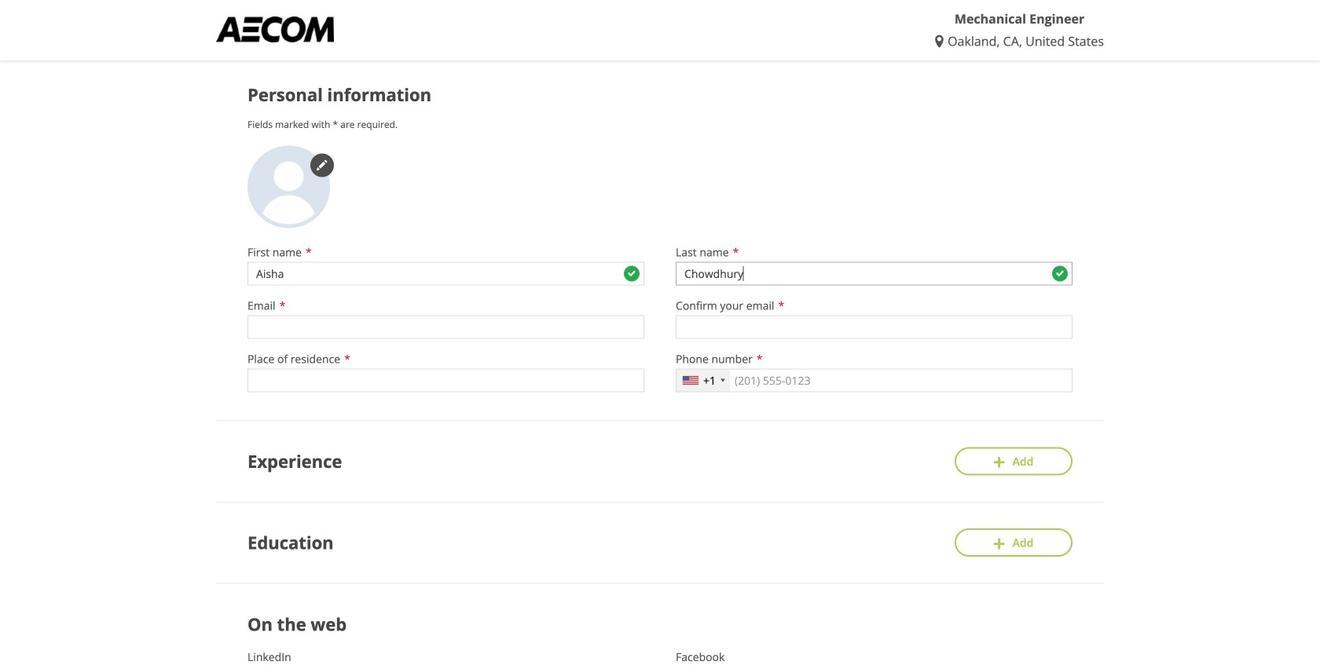 Task type: locate. For each thing, give the bounding box(es) containing it.
location image
[[936, 35, 948, 48]]

aecom logo image
[[216, 16, 334, 42]]



Task type: vqa. For each thing, say whether or not it's contained in the screenshot.
AECOM Logo
yes



